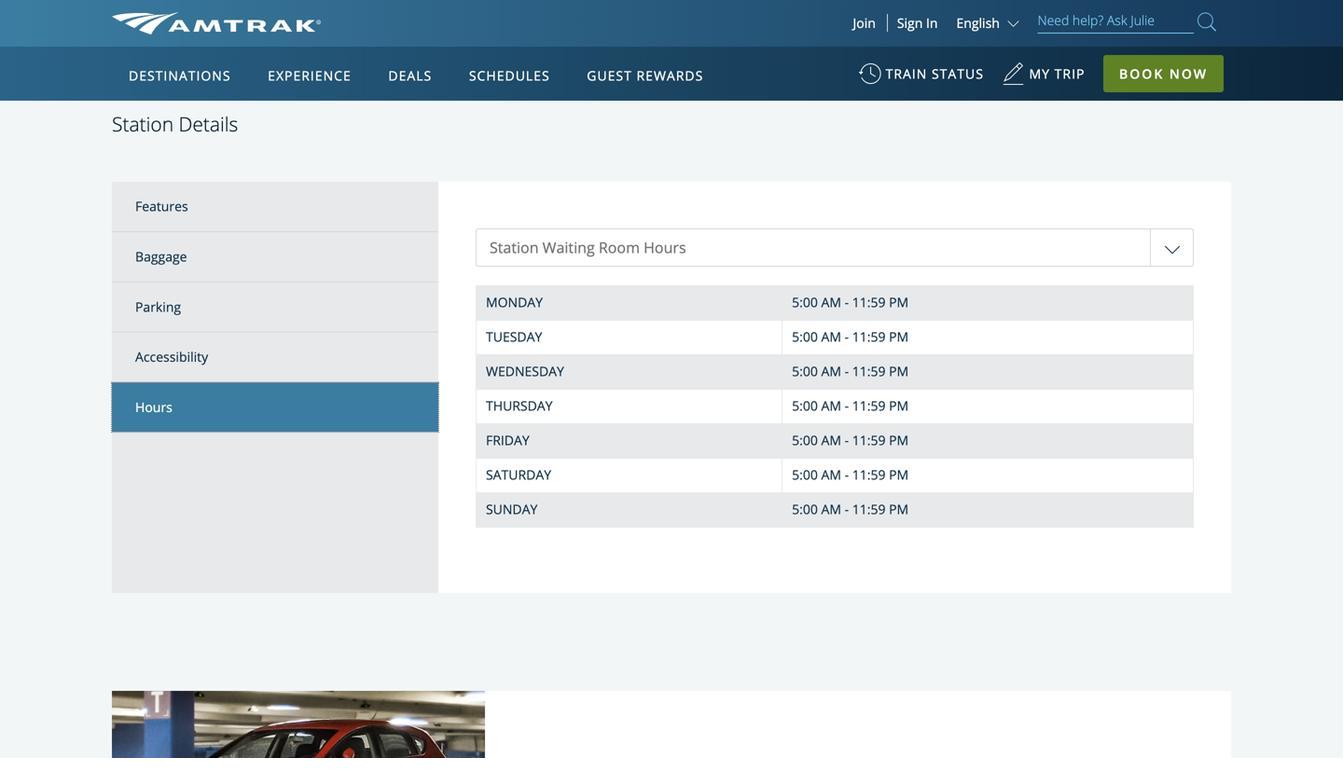 Task type: locate. For each thing, give the bounding box(es) containing it.
5 - from the top
[[845, 432, 849, 449]]

to right access
[[966, 11, 978, 28]]

- for friday
[[845, 432, 849, 449]]

4 am from the top
[[821, 397, 841, 415]]

all
[[605, 11, 619, 28]]

monday
[[486, 294, 543, 311]]

5:00 am - 11:59 pm
[[792, 294, 909, 311], [792, 328, 909, 346], [792, 363, 909, 380], [792, 397, 909, 415], [792, 432, 909, 449], [792, 466, 909, 484], [792, 501, 909, 518]]

schedules link
[[462, 47, 557, 101]]

am for friday
[[821, 432, 841, 449]]

hours list item
[[112, 383, 438, 432]]

5 pm from the top
[[889, 432, 909, 449]]

and
[[896, 11, 919, 28], [215, 29, 238, 47]]

pm for friday
[[889, 432, 909, 449]]

4 5:00 am - 11:59 pm from the top
[[792, 397, 909, 415]]

application inside banner
[[181, 156, 629, 417]]

2 5:00 am - 11:59 pm from the top
[[792, 328, 909, 346]]

to up the square
[[436, 11, 449, 28]]

2 horizontal spatial to
[[966, 11, 978, 28]]

hours button
[[112, 383, 438, 432]]

ave.
[[186, 29, 211, 47]]

train
[[886, 65, 928, 83]]

6 am from the top
[[821, 466, 841, 484]]

red
[[842, 11, 866, 28]]

station down moynihan
[[112, 29, 155, 47]]

3 pm from the top
[[889, 363, 909, 380]]

accessibility
[[135, 348, 208, 366]]

pm
[[889, 294, 909, 311], [889, 328, 909, 346], [889, 363, 909, 380], [889, 397, 909, 415], [889, 432, 909, 449], [889, 466, 909, 484], [889, 501, 909, 518]]

friday
[[486, 432, 530, 449]]

5:00 for tuesday
[[792, 328, 818, 346]]

list
[[112, 182, 438, 593]]

7 5:00 am - 11:59 pm from the top
[[792, 501, 909, 518]]

parking
[[135, 298, 181, 316]]

4 pm from the top
[[889, 397, 909, 415]]

to down the from
[[348, 29, 360, 47]]

be
[[1071, 11, 1086, 28]]

is
[[238, 11, 247, 28]]

1 vertical spatial station
[[112, 111, 174, 137]]

penn
[[1158, 11, 1189, 28]]

- for thursday
[[845, 397, 849, 415]]

5 5:00 am - 11:59 pm from the top
[[792, 432, 909, 449]]

1 horizontal spatial and
[[896, 11, 919, 28]]

Please enter your search item search field
[[1038, 9, 1194, 34]]

3 am from the top
[[821, 363, 841, 380]]

guest
[[587, 67, 632, 84]]

4 - from the top
[[845, 397, 849, 415]]

1 station from the top
[[112, 29, 155, 47]]

this
[[549, 11, 571, 28]]

5 5:00 from the top
[[792, 432, 818, 449]]

5 11:59 from the top
[[852, 432, 886, 449]]

3 5:00 am - 11:59 pm from the top
[[792, 363, 909, 380]]

5 am from the top
[[821, 432, 841, 449]]

1 - from the top
[[845, 294, 849, 311]]

5:00 am - 11:59 pm for monday
[[792, 294, 909, 311]]

2 am from the top
[[821, 328, 841, 346]]

- for saturday
[[845, 466, 849, 484]]

6 11:59 from the top
[[852, 466, 886, 484]]

1 pm from the top
[[889, 294, 909, 311]]

guest rewards
[[587, 67, 704, 84]]

banner containing join
[[0, 0, 1343, 431]]

5:00 for saturday
[[792, 466, 818, 484]]

list containing features
[[112, 182, 438, 593]]

am for sunday
[[821, 501, 841, 518]]

1 vertical spatial and
[[215, 29, 238, 47]]

5:00 am - 11:59 pm for friday
[[792, 432, 909, 449]]

moynihan
[[112, 11, 173, 28]]

train status
[[886, 65, 984, 83]]

deals button
[[381, 49, 440, 102]]

english button
[[957, 14, 1024, 32]]

- for sunday
[[845, 501, 849, 518]]

pm for tuesday
[[889, 328, 909, 346]]

adjacent
[[292, 29, 344, 47]]

features element
[[135, 197, 188, 215]]

features
[[135, 197, 188, 215]]

pm for saturday
[[889, 466, 909, 484]]

deals
[[388, 67, 432, 84]]

and down hall
[[215, 29, 238, 47]]

experience button
[[260, 49, 359, 102]]

4 11:59 from the top
[[852, 397, 886, 415]]

guest rewards button
[[580, 49, 711, 102]]

11:59 for wednesday
[[852, 363, 886, 380]]

am for thursday
[[821, 397, 841, 415]]

access
[[923, 11, 962, 28]]

pm for sunday
[[889, 501, 909, 518]]

pm for thursday
[[889, 397, 909, 415]]

book now button
[[1104, 55, 1224, 92]]

1 horizontal spatial to
[[436, 11, 449, 28]]

5:00 am - 11:59 pm for wednesday
[[792, 363, 909, 380]]

11:59
[[852, 294, 886, 311], [852, 328, 886, 346], [852, 363, 886, 380], [852, 397, 886, 415], [852, 432, 886, 449], [852, 466, 886, 484], [852, 501, 886, 518]]

st.,
[[270, 29, 289, 47]]

my trip button
[[1002, 56, 1085, 102]]

5:00 for thursday
[[792, 397, 818, 415]]

amtrak image
[[112, 12, 321, 35]]

3 - from the top
[[845, 363, 849, 380]]

banner
[[0, 0, 1343, 431]]

square
[[419, 29, 462, 47]]

11:59 for sunday
[[852, 501, 886, 518]]

and left in
[[896, 11, 919, 28]]

7 pm from the top
[[889, 501, 909, 518]]

am for saturday
[[821, 466, 841, 484]]

now
[[1170, 65, 1208, 83]]

1 11:59 from the top
[[852, 294, 886, 311]]

3 5:00 from the top
[[792, 363, 818, 380]]

join button
[[842, 14, 888, 32]]

station down destinations
[[112, 111, 174, 137]]

time
[[575, 11, 602, 28]]

1 5:00 from the top
[[792, 294, 818, 311]]

6 - from the top
[[845, 466, 849, 484]]

7 am from the top
[[821, 501, 841, 518]]

2 5:00 from the top
[[792, 328, 818, 346]]

0 horizontal spatial to
[[348, 29, 360, 47]]

am for monday
[[821, 294, 841, 311]]

2 station from the top
[[112, 111, 174, 137]]

3 11:59 from the top
[[852, 363, 886, 380]]

1 am from the top
[[821, 294, 841, 311]]

6 pm from the top
[[889, 466, 909, 484]]

5:00
[[792, 294, 818, 311], [792, 328, 818, 346], [792, 363, 818, 380], [792, 397, 818, 415], [792, 432, 818, 449], [792, 466, 818, 484], [792, 501, 818, 518]]

0 vertical spatial station
[[112, 29, 155, 47]]

my trip
[[1029, 65, 1085, 83]]

7 5:00 from the top
[[792, 501, 818, 518]]

6 5:00 am - 11:59 pm from the top
[[792, 466, 909, 484]]

- for monday
[[845, 294, 849, 311]]

status
[[932, 65, 984, 83]]

tuesday
[[486, 328, 542, 346]]

2 11:59 from the top
[[852, 328, 886, 346]]

handled
[[1089, 11, 1139, 28]]

2 pm from the top
[[889, 328, 909, 346]]

application
[[181, 156, 629, 417]]

2 - from the top
[[845, 328, 849, 346]]

6 5:00 from the top
[[792, 466, 818, 484]]

station
[[112, 29, 155, 47], [112, 111, 174, 137]]

7 - from the top
[[845, 501, 849, 518]]

amtrak
[[623, 11, 667, 28]]

baggage button
[[112, 232, 438, 282]]

-
[[845, 294, 849, 311], [845, 328, 849, 346], [845, 363, 849, 380], [845, 397, 849, 415], [845, 432, 849, 449], [845, 466, 849, 484], [845, 501, 849, 518]]

7 11:59 from the top
[[852, 501, 886, 518]]

to
[[436, 11, 449, 28], [966, 11, 978, 28], [348, 29, 360, 47]]

1 5:00 am - 11:59 pm from the top
[[792, 294, 909, 311]]

am
[[821, 294, 841, 311], [821, 328, 841, 346], [821, 363, 841, 380], [821, 397, 841, 415], [821, 432, 841, 449], [821, 466, 841, 484], [821, 501, 841, 518]]

4 5:00 from the top
[[792, 397, 818, 415]]

platforms,
[[981, 11, 1044, 28]]

search icon image
[[1198, 9, 1216, 35]]



Task type: vqa. For each thing, say whether or not it's contained in the screenshot.
"GUEST REWARDS" popup button
yes



Task type: describe. For each thing, give the bounding box(es) containing it.
english
[[957, 14, 1000, 32]]

(8th
[[158, 29, 182, 47]]

madison
[[364, 29, 416, 47]]

5:00 for monday
[[792, 294, 818, 311]]

in
[[926, 14, 938, 32]]

will
[[1047, 11, 1067, 28]]

station details
[[112, 111, 238, 137]]

11:59 for saturday
[[852, 466, 886, 484]]

am for tuesday
[[821, 328, 841, 346]]

thursday
[[486, 397, 553, 415]]

train status link
[[859, 56, 984, 102]]

features button
[[112, 182, 438, 232]]

saturday
[[486, 466, 551, 484]]

5:00 am - 11:59 pm for thursday
[[792, 397, 909, 415]]

my
[[1029, 65, 1050, 83]]

31st
[[241, 29, 267, 47]]

cap
[[869, 11, 893, 28]]

overnight
[[293, 11, 351, 28]]

5:00am.
[[452, 11, 501, 28]]

rewards
[[637, 67, 704, 84]]

closed
[[251, 11, 290, 28]]

5:00 am - 11:59 pm for saturday
[[792, 466, 909, 484]]

moynihan train hall is closed overnight from 1:00am to 5:00am. during this time all amtrak services, including baggage, red cap and access to platforms, will be handled at penn station (8th ave. and 31st st., adjacent to madison square garden).
[[112, 11, 1189, 47]]

5:00 am - 11:59 pm for tuesday
[[792, 328, 909, 346]]

1:00am
[[388, 11, 433, 28]]

schedules
[[469, 67, 550, 84]]

hours element
[[135, 398, 172, 416]]

at
[[1143, 11, 1155, 28]]

0 vertical spatial and
[[896, 11, 919, 28]]

11:59 for thursday
[[852, 397, 886, 415]]

destinations button
[[121, 49, 238, 102]]

baggage,
[[784, 11, 839, 28]]

11:59 for monday
[[852, 294, 886, 311]]

0 horizontal spatial and
[[215, 29, 238, 47]]

accessibility element
[[135, 348, 208, 366]]

parking element
[[135, 298, 181, 316]]

hall
[[211, 11, 234, 28]]

sign in button
[[897, 14, 938, 32]]

parking button
[[112, 282, 438, 333]]

experience
[[268, 67, 351, 84]]

details
[[179, 111, 238, 137]]

5:00 for sunday
[[792, 501, 818, 518]]

hours
[[135, 398, 172, 416]]

join
[[853, 14, 876, 32]]

11:59 for tuesday
[[852, 328, 886, 346]]

including
[[726, 11, 781, 28]]

train
[[176, 11, 207, 28]]

trip
[[1055, 65, 1085, 83]]

garden).
[[466, 29, 519, 47]]

sunday
[[486, 501, 538, 518]]

sign in
[[897, 14, 938, 32]]

baggage element
[[135, 248, 187, 265]]

accessibility button
[[112, 333, 438, 383]]

11:59 for friday
[[852, 432, 886, 449]]

from
[[354, 11, 384, 28]]

am for wednesday
[[821, 363, 841, 380]]

regions map image
[[181, 156, 629, 417]]

5:00 for wednesday
[[792, 363, 818, 380]]

baggage
[[135, 248, 187, 265]]

book
[[1119, 65, 1164, 83]]

wednesday
[[486, 363, 564, 380]]

services,
[[671, 11, 722, 28]]

destinations
[[129, 67, 231, 84]]

sign
[[897, 14, 923, 32]]

during
[[504, 11, 546, 28]]

pm for monday
[[889, 294, 909, 311]]

5:00 am - 11:59 pm for sunday
[[792, 501, 909, 518]]

- for tuesday
[[845, 328, 849, 346]]

station inside moynihan train hall is closed overnight from 1:00am to 5:00am. during this time all amtrak services, including baggage, red cap and access to platforms, will be handled at penn station (8th ave. and 31st st., adjacent to madison square garden).
[[112, 29, 155, 47]]

5:00 for friday
[[792, 432, 818, 449]]

book now
[[1119, 65, 1208, 83]]

pm for wednesday
[[889, 363, 909, 380]]

- for wednesday
[[845, 363, 849, 380]]



